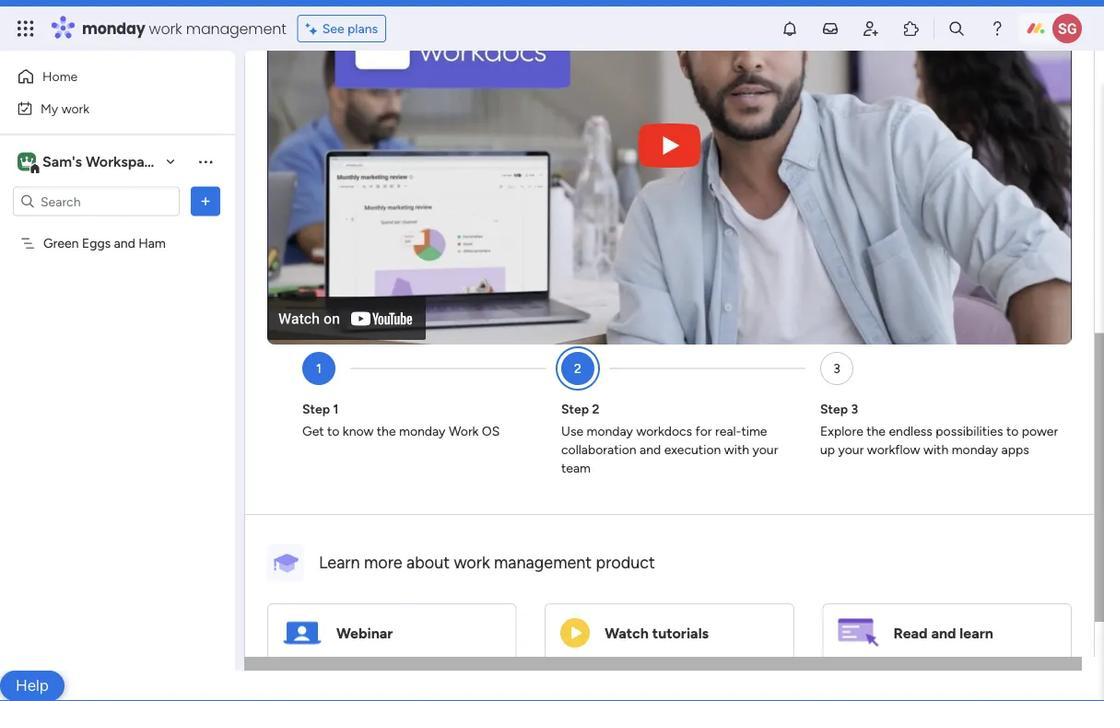 Task type: describe. For each thing, give the bounding box(es) containing it.
inbox image
[[821, 19, 840, 38]]

help image
[[988, 19, 1007, 38]]

home button
[[11, 62, 198, 91]]

apps image
[[903, 19, 921, 38]]

with for workflow
[[924, 442, 949, 458]]

know
[[343, 424, 374, 439]]

3 inside button
[[834, 361, 841, 377]]

2 horizontal spatial and
[[932, 625, 957, 642]]

search everything image
[[948, 19, 966, 38]]

sam's workspace button
[[13, 146, 183, 177]]

execution
[[664, 442, 721, 458]]

3 button
[[821, 352, 854, 385]]

up
[[821, 442, 835, 458]]

to inside step 1 get to know the monday work os
[[327, 424, 340, 439]]

step for step 2 use monday workdocs for real-time collaboration and execution with your team
[[561, 401, 589, 417]]

workflow
[[867, 442, 921, 458]]

power
[[1022, 424, 1058, 439]]

and inside the step 2 use monday workdocs for real-time collaboration and execution with your team
[[640, 442, 661, 458]]

help
[[16, 677, 49, 696]]

explore
[[821, 424, 864, 439]]

step 2 use monday workdocs for real-time collaboration and execution with your team
[[561, 401, 778, 476]]

real-
[[715, 424, 742, 439]]

workspace options image
[[196, 152, 215, 171]]

eggs
[[82, 236, 111, 251]]

read and learn
[[894, 625, 994, 642]]

my work
[[41, 100, 90, 116]]

get
[[302, 424, 324, 439]]

2 workspace image from the left
[[20, 152, 33, 172]]

read
[[894, 625, 928, 642]]

1 button
[[302, 352, 336, 385]]

collaboration
[[561, 442, 637, 458]]

1 inside button
[[316, 361, 322, 377]]

step 3 explore the endless possibilities to power up your workflow with monday apps
[[821, 401, 1058, 458]]

for
[[696, 424, 712, 439]]

management inside region
[[494, 553, 592, 573]]

monday inside the step 3 explore the endless possibilities to power up your workflow with monday apps
[[952, 442, 999, 458]]

green
[[43, 236, 79, 251]]

learn
[[319, 553, 360, 573]]

the inside step 1 get to know the monday work os
[[377, 424, 396, 439]]

step for step 3 explore the endless possibilities to power up your workflow with monday apps
[[821, 401, 848, 417]]

and inside 'green eggs and ham' list box
[[114, 236, 135, 251]]

workspace selection element
[[18, 151, 162, 175]]

work for monday
[[149, 18, 182, 39]]

apps
[[1002, 442, 1030, 458]]

my work button
[[11, 94, 198, 123]]

tutorials
[[652, 625, 709, 642]]

workspace
[[86, 153, 161, 171]]

sam green image
[[1053, 14, 1082, 43]]

learn more about work management product
[[319, 553, 655, 573]]

time
[[742, 424, 768, 439]]

workdocs
[[637, 424, 692, 439]]

monday up home button
[[82, 18, 145, 39]]

ham
[[139, 236, 166, 251]]



Task type: vqa. For each thing, say whether or not it's contained in the screenshot.
more
yes



Task type: locate. For each thing, give the bounding box(es) containing it.
monday work management
[[82, 18, 286, 39]]

0 vertical spatial 1
[[316, 361, 322, 377]]

0 horizontal spatial work
[[61, 100, 90, 116]]

work
[[449, 424, 479, 439]]

1 vertical spatial 3
[[851, 401, 858, 417]]

1 inside step 1 get to know the monday work os
[[333, 401, 339, 417]]

see plans
[[322, 21, 378, 36]]

2 horizontal spatial step
[[821, 401, 848, 417]]

and down workdocs on the bottom right of the page
[[640, 442, 661, 458]]

learn more about work management product region
[[245, 0, 1094, 685]]

see plans button
[[298, 15, 386, 42]]

with down 'endless'
[[924, 442, 949, 458]]

work inside region
[[454, 553, 490, 573]]

1 vertical spatial work
[[61, 100, 90, 116]]

2 step from the left
[[561, 401, 589, 417]]

invite members image
[[862, 19, 880, 38]]

1 vertical spatial 1
[[333, 401, 339, 417]]

with inside the step 2 use monday workdocs for real-time collaboration and execution with your team
[[724, 442, 750, 458]]

your inside the step 2 use monday workdocs for real-time collaboration and execution with your team
[[753, 442, 778, 458]]

sam's
[[42, 153, 82, 171]]

2
[[574, 361, 582, 377], [592, 401, 600, 417]]

sam's workspace
[[42, 153, 161, 171]]

to right get
[[327, 424, 340, 439]]

options image
[[196, 192, 215, 211]]

possibilities
[[936, 424, 1003, 439]]

1 horizontal spatial 2
[[592, 401, 600, 417]]

0 horizontal spatial 2
[[574, 361, 582, 377]]

with inside the step 3 explore the endless possibilities to power up your workflow with monday apps
[[924, 442, 949, 458]]

Search in workspace field
[[39, 191, 154, 212]]

1 vertical spatial and
[[640, 442, 661, 458]]

1 with from the left
[[724, 442, 750, 458]]

3
[[834, 361, 841, 377], [851, 401, 858, 417]]

1 the from the left
[[377, 424, 396, 439]]

0 horizontal spatial to
[[327, 424, 340, 439]]

2 horizontal spatial work
[[454, 553, 490, 573]]

2 up use
[[574, 361, 582, 377]]

work
[[149, 18, 182, 39], [61, 100, 90, 116], [454, 553, 490, 573]]

to up apps
[[1007, 424, 1019, 439]]

work inside button
[[61, 100, 90, 116]]

plans
[[348, 21, 378, 36]]

monday down possibilities
[[952, 442, 999, 458]]

with down real-
[[724, 442, 750, 458]]

work up home button
[[149, 18, 182, 39]]

step for step 1 get to know the monday work os
[[302, 401, 330, 417]]

1 horizontal spatial work
[[149, 18, 182, 39]]

0 horizontal spatial with
[[724, 442, 750, 458]]

1 horizontal spatial your
[[839, 442, 864, 458]]

2 inside 2 button
[[574, 361, 582, 377]]

use
[[561, 424, 584, 439]]

step 1 get to know the monday work os
[[302, 401, 500, 439]]

step up use
[[561, 401, 589, 417]]

step
[[302, 401, 330, 417], [561, 401, 589, 417], [821, 401, 848, 417]]

to inside the step 3 explore the endless possibilities to power up your workflow with monday apps
[[1007, 424, 1019, 439]]

os
[[482, 424, 500, 439]]

watch tutorials
[[605, 625, 709, 642]]

learn
[[960, 625, 994, 642]]

1 vertical spatial management
[[494, 553, 592, 573]]

monday up collaboration at the bottom right
[[587, 424, 633, 439]]

to
[[327, 424, 340, 439], [1007, 424, 1019, 439]]

endless
[[889, 424, 933, 439]]

0 horizontal spatial the
[[377, 424, 396, 439]]

1 vertical spatial 2
[[592, 401, 600, 417]]

step up explore at bottom
[[821, 401, 848, 417]]

your
[[753, 442, 778, 458], [839, 442, 864, 458]]

1 horizontal spatial and
[[640, 442, 661, 458]]

1 horizontal spatial 1
[[333, 401, 339, 417]]

option
[[0, 227, 235, 230]]

1 horizontal spatial to
[[1007, 424, 1019, 439]]

my
[[41, 100, 58, 116]]

1 down the 1 button
[[333, 401, 339, 417]]

2 the from the left
[[867, 424, 886, 439]]

monday inside the step 2 use monday workdocs for real-time collaboration and execution with your team
[[587, 424, 633, 439]]

product
[[596, 553, 655, 573]]

3 inside the step 3 explore the endless possibilities to power up your workflow with monday apps
[[851, 401, 858, 417]]

step up get
[[302, 401, 330, 417]]

green eggs and ham
[[43, 236, 166, 251]]

step inside the step 3 explore the endless possibilities to power up your workflow with monday apps
[[821, 401, 848, 417]]

about
[[407, 553, 450, 573]]

green eggs and ham list box
[[0, 224, 235, 508]]

monday left work
[[399, 424, 446, 439]]

see
[[322, 21, 344, 36]]

with for execution
[[724, 442, 750, 458]]

1 horizontal spatial the
[[867, 424, 886, 439]]

monday inside step 1 get to know the monday work os
[[399, 424, 446, 439]]

0 horizontal spatial and
[[114, 236, 135, 251]]

2 vertical spatial and
[[932, 625, 957, 642]]

2 to from the left
[[1007, 424, 1019, 439]]

the inside the step 3 explore the endless possibilities to power up your workflow with monday apps
[[867, 424, 886, 439]]

webinar
[[337, 625, 393, 642]]

watch
[[605, 625, 649, 642]]

1 horizontal spatial management
[[494, 553, 592, 573]]

step inside step 1 get to know the monday work os
[[302, 401, 330, 417]]

management
[[186, 18, 286, 39], [494, 553, 592, 573]]

1 workspace image from the left
[[18, 152, 36, 172]]

help button
[[0, 671, 64, 702]]

work right the my
[[61, 100, 90, 116]]

0 vertical spatial management
[[186, 18, 286, 39]]

your down time
[[753, 442, 778, 458]]

more
[[364, 553, 403, 573]]

work for my
[[61, 100, 90, 116]]

0 vertical spatial 3
[[834, 361, 841, 377]]

1 horizontal spatial with
[[924, 442, 949, 458]]

0 horizontal spatial 3
[[834, 361, 841, 377]]

the up "workflow"
[[867, 424, 886, 439]]

home
[[42, 69, 78, 84]]

0 horizontal spatial management
[[186, 18, 286, 39]]

1 horizontal spatial step
[[561, 401, 589, 417]]

2 your from the left
[[839, 442, 864, 458]]

1 up get
[[316, 361, 322, 377]]

step inside the step 2 use monday workdocs for real-time collaboration and execution with your team
[[561, 401, 589, 417]]

monday
[[82, 18, 145, 39], [399, 424, 446, 439], [587, 424, 633, 439], [952, 442, 999, 458]]

2 button
[[561, 352, 595, 385]]

1 horizontal spatial 3
[[851, 401, 858, 417]]

workspace image
[[18, 152, 36, 172], [20, 152, 33, 172]]

the
[[377, 424, 396, 439], [867, 424, 886, 439]]

2 up collaboration at the bottom right
[[592, 401, 600, 417]]

0 horizontal spatial step
[[302, 401, 330, 417]]

2 vertical spatial work
[[454, 553, 490, 573]]

0 vertical spatial 2
[[574, 361, 582, 377]]

and
[[114, 236, 135, 251], [640, 442, 661, 458], [932, 625, 957, 642]]

work right about
[[454, 553, 490, 573]]

1 your from the left
[[753, 442, 778, 458]]

your inside the step 3 explore the endless possibilities to power up your workflow with monday apps
[[839, 442, 864, 458]]

0 vertical spatial and
[[114, 236, 135, 251]]

and left "ham"
[[114, 236, 135, 251]]

select product image
[[17, 19, 35, 38]]

and left learn
[[932, 625, 957, 642]]

3 step from the left
[[821, 401, 848, 417]]

0 horizontal spatial 1
[[316, 361, 322, 377]]

1 step from the left
[[302, 401, 330, 417]]

2 inside the step 2 use monday workdocs for real-time collaboration and execution with your team
[[592, 401, 600, 417]]

0 vertical spatial work
[[149, 18, 182, 39]]

2 with from the left
[[924, 442, 949, 458]]

notifications image
[[781, 19, 799, 38]]

0 horizontal spatial your
[[753, 442, 778, 458]]

with
[[724, 442, 750, 458], [924, 442, 949, 458]]

your down explore at bottom
[[839, 442, 864, 458]]

1 to from the left
[[327, 424, 340, 439]]

the right know
[[377, 424, 396, 439]]

team
[[561, 461, 591, 476]]

1
[[316, 361, 322, 377], [333, 401, 339, 417]]



